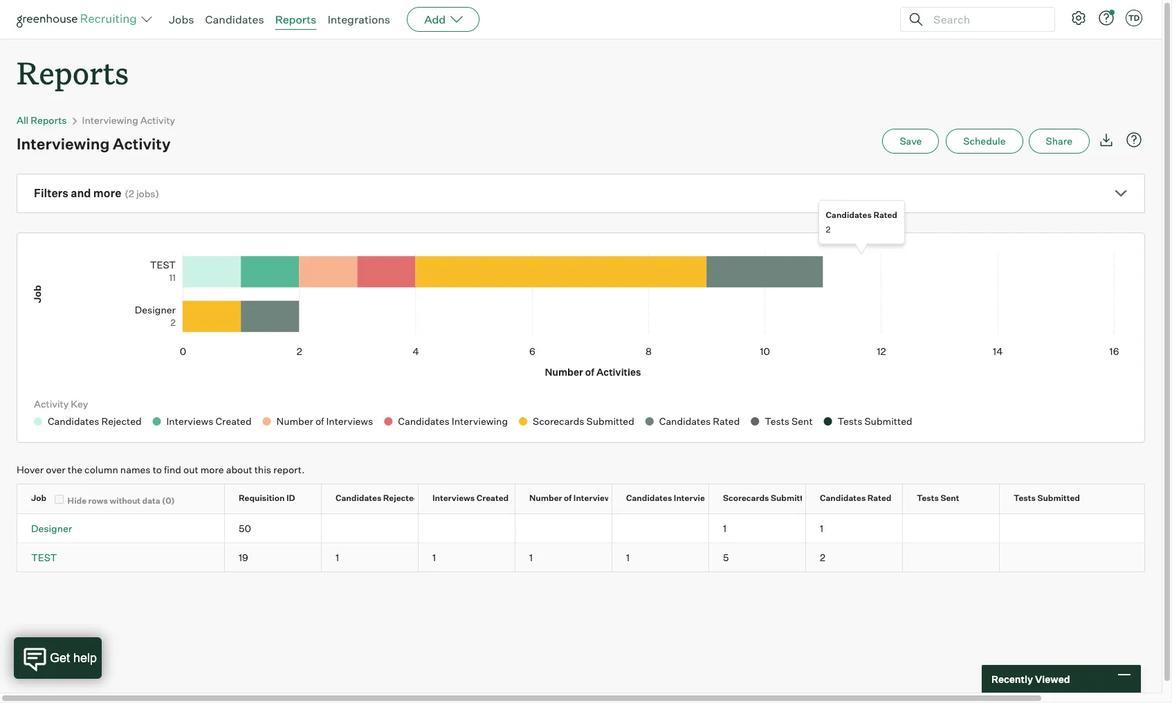 Task type: describe. For each thing, give the bounding box(es) containing it.
test link
[[31, 552, 57, 564]]

reports link
[[275, 12, 317, 26]]

filters
[[34, 186, 68, 200]]

interviews inside the number of interviews column header
[[574, 493, 616, 503]]

2 inside candidates rated 2
[[826, 225, 831, 235]]

2 vertical spatial reports
[[31, 114, 67, 126]]

candidates for candidates interviewing
[[626, 493, 672, 503]]

scorecards submitted
[[723, 493, 814, 503]]

the
[[68, 464, 82, 476]]

candidates rated column header
[[806, 485, 915, 514]]

configure image
[[1071, 10, 1087, 26]]

1 vertical spatial reports
[[17, 52, 129, 93]]

(
[[125, 188, 129, 199]]

2 inside filters and more ( 2 jobs )
[[129, 188, 134, 199]]

interviews created
[[433, 493, 509, 503]]

0 vertical spatial interviewing
[[82, 114, 138, 126]]

Search text field
[[930, 9, 1042, 29]]

interviews inside interviews created column header
[[433, 493, 475, 503]]

viewed
[[1036, 673, 1071, 685]]

19
[[239, 552, 248, 564]]

this
[[255, 464, 271, 476]]

candidates rated 2
[[826, 210, 898, 235]]

0 horizontal spatial more
[[93, 186, 121, 200]]

scorecards submitted column header
[[710, 485, 818, 514]]

of
[[564, 493, 572, 503]]

and
[[71, 186, 91, 200]]

tests for tests submitted
[[1014, 493, 1036, 503]]

add
[[424, 12, 446, 26]]

save and schedule this report to revisit it! element
[[883, 129, 946, 154]]

integrations link
[[328, 12, 391, 26]]

candidates interviewing
[[626, 493, 725, 503]]

job
[[31, 493, 46, 503]]

faq image
[[1126, 132, 1143, 148]]

candidates for candidates
[[205, 12, 264, 26]]

find
[[164, 464, 181, 476]]

designer
[[31, 523, 72, 535]]

requisition
[[239, 493, 285, 503]]

tests sent column header
[[903, 485, 1012, 514]]

all reports link
[[17, 114, 67, 126]]

save button
[[883, 129, 940, 154]]

rejected
[[383, 493, 419, 503]]

requisition id column header
[[225, 485, 334, 514]]

rated for candidates rated 2
[[874, 210, 898, 220]]

5
[[723, 552, 729, 564]]

schedule button
[[946, 129, 1023, 154]]

about
[[226, 464, 252, 476]]

50
[[239, 523, 251, 535]]

candidates rejected column header
[[322, 485, 431, 514]]

designer link
[[31, 523, 72, 535]]

submitted for tests submitted
[[1038, 493, 1081, 503]]

td button
[[1123, 7, 1146, 29]]

column
[[85, 464, 118, 476]]

interviews created column header
[[419, 485, 527, 514]]

activity key
[[34, 398, 88, 410]]

)
[[155, 188, 159, 199]]

hover
[[17, 464, 44, 476]]

number of interviews
[[530, 493, 616, 503]]

to
[[153, 464, 162, 476]]

names
[[120, 464, 151, 476]]

tests submitted
[[1014, 493, 1081, 503]]

jobs
[[136, 188, 155, 199]]

tests sent
[[917, 493, 960, 503]]

add button
[[407, 7, 480, 32]]

row containing designer
[[17, 514, 1145, 543]]

created
[[477, 493, 509, 503]]

without
[[110, 496, 141, 506]]

candidates rejected
[[336, 493, 419, 503]]

tests submitted column header
[[1000, 485, 1110, 514]]

(0)
[[162, 496, 175, 506]]

filters and more ( 2 jobs )
[[34, 186, 159, 200]]

integrations
[[328, 12, 391, 26]]

rated for candidates rated
[[868, 493, 892, 503]]

sent
[[941, 493, 960, 503]]

row group containing designer
[[17, 514, 1145, 544]]

out
[[183, 464, 198, 476]]

interviewing inside column header
[[674, 493, 725, 503]]

hide rows without data (0)
[[68, 496, 175, 506]]

1 vertical spatial activity
[[113, 134, 171, 153]]



Task type: vqa. For each thing, say whether or not it's contained in the screenshot.
Grid containing Designer
yes



Task type: locate. For each thing, give the bounding box(es) containing it.
recently
[[992, 673, 1033, 685]]

interviewing down all reports 'link'
[[17, 134, 110, 153]]

0 vertical spatial more
[[93, 186, 121, 200]]

interviews right of
[[574, 493, 616, 503]]

2 interviews from the left
[[574, 493, 616, 503]]

interviewing up 5
[[674, 493, 725, 503]]

requisition id
[[239, 493, 295, 503]]

more left (
[[93, 186, 121, 200]]

greenhouse recruiting image
[[17, 11, 141, 28]]

candidates rated
[[820, 493, 892, 503]]

1 vertical spatial row
[[17, 514, 1145, 543]]

submitted
[[771, 493, 814, 503], [1038, 493, 1081, 503]]

2 submitted from the left
[[1038, 493, 1081, 503]]

1 vertical spatial interviewing activity
[[17, 134, 171, 153]]

0 vertical spatial interviewing activity
[[82, 114, 175, 126]]

1 vertical spatial rated
[[868, 493, 892, 503]]

candidates inside candidates rated 2
[[826, 210, 872, 220]]

0 horizontal spatial submitted
[[771, 493, 814, 503]]

1 horizontal spatial tests
[[1014, 493, 1036, 503]]

2 vertical spatial interviewing
[[674, 493, 725, 503]]

candidates for candidates rated 2
[[826, 210, 872, 220]]

interviewing activity
[[82, 114, 175, 126], [17, 134, 171, 153]]

tests
[[917, 493, 939, 503], [1014, 493, 1036, 503]]

td button
[[1126, 10, 1143, 26]]

2 tests from the left
[[1014, 493, 1036, 503]]

row
[[17, 485, 1145, 514], [17, 514, 1145, 543], [17, 544, 1145, 572]]

2
[[129, 188, 134, 199], [826, 225, 831, 235], [820, 552, 826, 564]]

2 vertical spatial row
[[17, 544, 1145, 572]]

more right out
[[200, 464, 224, 476]]

candidates for candidates rated
[[820, 493, 866, 503]]

tests for tests sent
[[917, 493, 939, 503]]

interviews left created
[[433, 493, 475, 503]]

data
[[142, 496, 160, 506]]

submitted inside tests submitted 'column header'
[[1038, 493, 1081, 503]]

candidates link
[[205, 12, 264, 26]]

scorecards
[[723, 493, 769, 503]]

0 vertical spatial rated
[[874, 210, 898, 220]]

all
[[17, 114, 29, 126]]

grid
[[17, 485, 1145, 572]]

candidates for candidates rejected
[[336, 493, 382, 503]]

0 horizontal spatial tests
[[917, 493, 939, 503]]

1 submitted from the left
[[771, 493, 814, 503]]

1 vertical spatial 2
[[826, 225, 831, 235]]

row containing test
[[17, 544, 1145, 572]]

1
[[723, 523, 727, 535], [820, 523, 824, 535], [336, 552, 339, 564], [433, 552, 436, 564], [530, 552, 533, 564], [626, 552, 630, 564]]

test
[[31, 552, 57, 564]]

none checkbox inside column header
[[55, 495, 64, 504]]

recently viewed
[[992, 673, 1071, 685]]

interviewing activity link
[[82, 114, 175, 126]]

0 horizontal spatial interviews
[[433, 493, 475, 503]]

interviews
[[433, 493, 475, 503], [574, 493, 616, 503]]

td
[[1129, 13, 1140, 23]]

1 vertical spatial interviewing
[[17, 134, 110, 153]]

1 horizontal spatial more
[[200, 464, 224, 476]]

2 row group from the top
[[17, 544, 1145, 572]]

rated inside column header
[[868, 493, 892, 503]]

schedule
[[964, 135, 1006, 147]]

submitted inside scorecards submitted column header
[[771, 493, 814, 503]]

reports right 'candidates' link
[[275, 12, 317, 26]]

candidates inside column header
[[626, 493, 672, 503]]

0 vertical spatial reports
[[275, 12, 317, 26]]

submitted for scorecards submitted
[[771, 493, 814, 503]]

row group containing test
[[17, 544, 1145, 572]]

grid containing designer
[[17, 485, 1145, 572]]

1 tests from the left
[[917, 493, 939, 503]]

1 row group from the top
[[17, 514, 1145, 544]]

more
[[93, 186, 121, 200], [200, 464, 224, 476]]

candidates
[[205, 12, 264, 26], [826, 210, 872, 220], [336, 493, 382, 503], [626, 493, 672, 503], [820, 493, 866, 503]]

0 vertical spatial 2
[[129, 188, 134, 199]]

1 interviews from the left
[[433, 493, 475, 503]]

2 row from the top
[[17, 514, 1145, 543]]

jobs link
[[169, 12, 194, 26]]

share button
[[1029, 129, 1090, 154]]

reports down greenhouse recruiting image
[[17, 52, 129, 93]]

hover over the column names to find out more about this report.
[[17, 464, 305, 476]]

jobs
[[169, 12, 194, 26]]

save
[[900, 135, 922, 147]]

tests right the tests sent 'column header'
[[1014, 493, 1036, 503]]

interviewing right all reports 'link'
[[82, 114, 138, 126]]

candidates interviewing column header
[[613, 485, 725, 514]]

None checkbox
[[55, 495, 64, 504]]

reports right all
[[31, 114, 67, 126]]

report.
[[274, 464, 305, 476]]

1 vertical spatial more
[[200, 464, 224, 476]]

id
[[287, 493, 295, 503]]

3 row from the top
[[17, 544, 1145, 572]]

0 vertical spatial row
[[17, 485, 1145, 514]]

row group
[[17, 514, 1145, 544], [17, 544, 1145, 572]]

cell
[[322, 514, 419, 543], [419, 514, 516, 543], [516, 514, 613, 543], [613, 514, 710, 543], [903, 514, 1000, 543], [903, 544, 1000, 572], [1000, 544, 1097, 572]]

1 horizontal spatial submitted
[[1038, 493, 1081, 503]]

number of interviews column header
[[516, 485, 624, 514]]

share
[[1046, 135, 1073, 147]]

rows
[[88, 496, 108, 506]]

key
[[71, 398, 88, 410]]

column header containing job
[[17, 485, 237, 514]]

1 row from the top
[[17, 485, 1145, 514]]

row containing job
[[17, 485, 1145, 514]]

0 vertical spatial activity
[[140, 114, 175, 126]]

tests left sent
[[917, 493, 939, 503]]

interviewing
[[82, 114, 138, 126], [17, 134, 110, 153], [674, 493, 725, 503]]

over
[[46, 464, 66, 476]]

1 horizontal spatial interviews
[[574, 493, 616, 503]]

all reports
[[17, 114, 67, 126]]

download image
[[1099, 132, 1115, 148]]

2 vertical spatial 2
[[820, 552, 826, 564]]

2 vertical spatial activity
[[34, 398, 69, 410]]

number
[[530, 493, 562, 503]]

rated
[[874, 210, 898, 220], [868, 493, 892, 503]]

column header
[[17, 485, 237, 514]]

2 inside row
[[820, 552, 826, 564]]

rated inside candidates rated 2
[[874, 210, 898, 220]]

activity
[[140, 114, 175, 126], [113, 134, 171, 153], [34, 398, 69, 410]]

hide
[[68, 496, 87, 506]]

reports
[[275, 12, 317, 26], [17, 52, 129, 93], [31, 114, 67, 126]]



